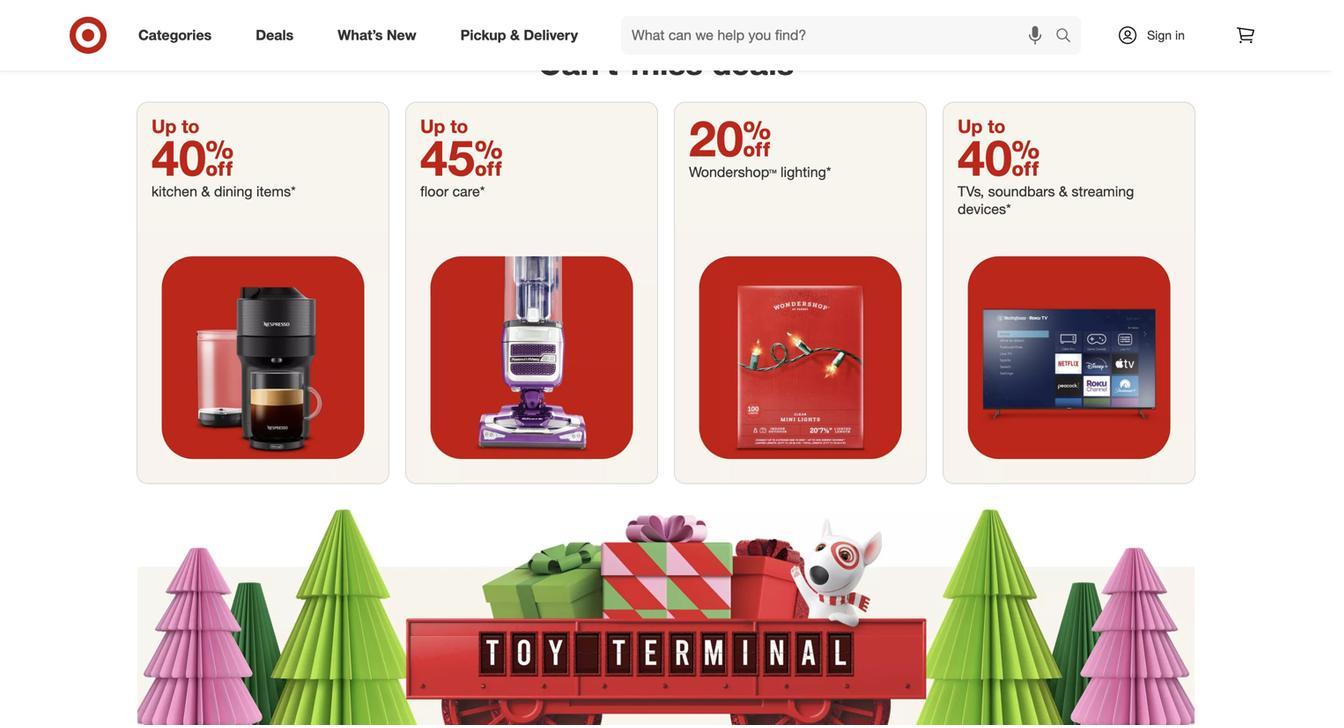 Task type: locate. For each thing, give the bounding box(es) containing it.
0 horizontal spatial up to
[[152, 115, 200, 138]]

up for tvs, soundbars & streaming devices*
[[958, 115, 983, 138]]

0 horizontal spatial &
[[201, 183, 210, 200]]

categories
[[138, 27, 212, 44]]

to up soundbars
[[988, 115, 1006, 138]]

up
[[152, 115, 177, 138], [420, 115, 445, 138], [958, 115, 983, 138]]

20 wondershop ™ lighting*
[[689, 108, 831, 181]]

up to up floor care*
[[420, 115, 468, 138]]

miss
[[631, 43, 703, 83]]

1 horizontal spatial up
[[420, 115, 445, 138]]

& right the pickup at top left
[[510, 27, 520, 44]]

tvs, soundbars & streaming devices*
[[958, 183, 1135, 218]]

1 horizontal spatial &
[[510, 27, 520, 44]]

kitchen
[[152, 183, 197, 200]]

2 horizontal spatial up
[[958, 115, 983, 138]]

45
[[420, 128, 503, 187]]

to for soundbars
[[988, 115, 1006, 138]]

40 for &
[[152, 128, 234, 187]]

1 to from the left
[[182, 115, 200, 138]]

can't-
[[538, 43, 631, 83]]

pickup
[[461, 27, 506, 44]]

to up 'kitchen'
[[182, 115, 200, 138]]

1 horizontal spatial to
[[451, 115, 468, 138]]

2 horizontal spatial to
[[988, 115, 1006, 138]]

up to up the tvs,
[[958, 115, 1006, 138]]

2 up from the left
[[420, 115, 445, 138]]

up up the tvs,
[[958, 115, 983, 138]]

floor
[[420, 183, 449, 200]]

what's
[[338, 27, 383, 44]]

3 up from the left
[[958, 115, 983, 138]]

dining
[[214, 183, 253, 200]]

& inside tvs, soundbars & streaming devices*
[[1059, 183, 1068, 200]]

to up floor care*
[[451, 115, 468, 138]]

1 up to from the left
[[152, 115, 200, 138]]

2 horizontal spatial up to
[[958, 115, 1006, 138]]

1 40 from the left
[[152, 128, 234, 187]]

40
[[152, 128, 234, 187], [958, 128, 1040, 187]]

can't-miss deals
[[538, 43, 794, 83]]

to
[[182, 115, 200, 138], [451, 115, 468, 138], [988, 115, 1006, 138]]

up to
[[152, 115, 200, 138], [420, 115, 468, 138], [958, 115, 1006, 138]]

lighting*
[[781, 164, 831, 181]]

2 40 from the left
[[958, 128, 1040, 187]]

search button
[[1048, 16, 1090, 58]]

up up 'kitchen'
[[152, 115, 177, 138]]

0 horizontal spatial 40
[[152, 128, 234, 187]]

1 horizontal spatial 40
[[958, 128, 1040, 187]]

& left dining
[[201, 183, 210, 200]]

& for dining
[[201, 183, 210, 200]]

3 up to from the left
[[958, 115, 1006, 138]]

&
[[510, 27, 520, 44], [201, 183, 210, 200], [1059, 183, 1068, 200]]

wondershop
[[689, 164, 769, 181]]

1 up from the left
[[152, 115, 177, 138]]

0 horizontal spatial up
[[152, 115, 177, 138]]

2 horizontal spatial &
[[1059, 183, 1068, 200]]

floor care*
[[420, 183, 485, 200]]

2 to from the left
[[451, 115, 468, 138]]

items*
[[256, 183, 296, 200]]

up up floor
[[420, 115, 445, 138]]

& inside 'link'
[[510, 27, 520, 44]]

& left streaming
[[1059, 183, 1068, 200]]

soundbars
[[988, 183, 1055, 200]]

1 horizontal spatial up to
[[420, 115, 468, 138]]

sign in
[[1148, 27, 1185, 43]]

0 horizontal spatial to
[[182, 115, 200, 138]]

delivery
[[524, 27, 578, 44]]

3 to from the left
[[988, 115, 1006, 138]]

up to up 'kitchen'
[[152, 115, 200, 138]]

2 up to from the left
[[420, 115, 468, 138]]

& for delivery
[[510, 27, 520, 44]]



Task type: describe. For each thing, give the bounding box(es) containing it.
up to for tvs,
[[958, 115, 1006, 138]]

pickup & delivery
[[461, 27, 578, 44]]

what's new
[[338, 27, 417, 44]]

™
[[769, 164, 777, 181]]

to for care*
[[451, 115, 468, 138]]

deals
[[712, 43, 794, 83]]

categories link
[[123, 16, 234, 55]]

deals link
[[241, 16, 316, 55]]

sign in link
[[1103, 16, 1213, 55]]

search
[[1048, 28, 1090, 45]]

deals
[[256, 27, 294, 44]]

sign
[[1148, 27, 1172, 43]]

up to for floor
[[420, 115, 468, 138]]

What can we help you find? suggestions appear below search field
[[621, 16, 1060, 55]]

up for kitchen & dining items*
[[152, 115, 177, 138]]

40 for soundbars
[[958, 128, 1040, 187]]

up to for kitchen
[[152, 115, 200, 138]]

streaming
[[1072, 183, 1135, 200]]

kitchen & dining items*
[[152, 183, 296, 200]]

up for floor care*
[[420, 115, 445, 138]]

care*
[[453, 183, 485, 200]]

tvs,
[[958, 183, 985, 200]]

in
[[1176, 27, 1185, 43]]

20
[[689, 108, 771, 168]]

to for &
[[182, 115, 200, 138]]

devices*
[[958, 201, 1011, 218]]

what's new link
[[323, 16, 439, 55]]

pickup & delivery link
[[446, 16, 600, 55]]

new
[[387, 27, 417, 44]]



Task type: vqa. For each thing, say whether or not it's contained in the screenshot.
the bottom $50
no



